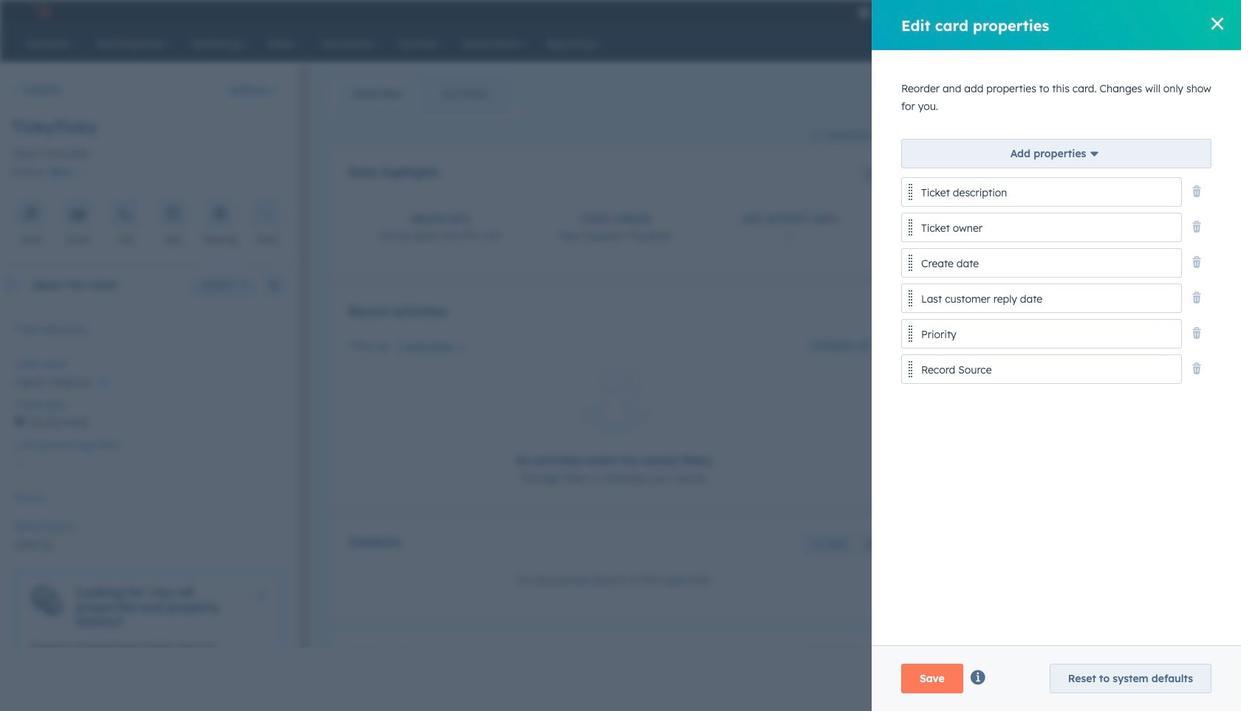 Task type: vqa. For each thing, say whether or not it's contained in the screenshot.
bottom the date
no



Task type: locate. For each thing, give the bounding box(es) containing it.
caret image
[[944, 82, 953, 85], [944, 258, 953, 261], [12, 284, 21, 287], [944, 354, 953, 358]]

MM/DD/YYYY text field
[[15, 409, 284, 433]]

1 horizontal spatial alert
[[349, 370, 882, 487]]

-- text field
[[15, 450, 284, 473]]

0 horizontal spatial alert
[[15, 573, 284, 683]]

marketplaces image
[[959, 7, 972, 20]]

None text field
[[15, 322, 284, 351]]

alert
[[349, 370, 882, 487], [15, 573, 284, 683]]

menu
[[851, 0, 1224, 24]]

0 vertical spatial alert
[[349, 370, 882, 487]]

1 vertical spatial alert
[[15, 573, 284, 683]]

navigation
[[331, 75, 509, 112]]

close image
[[256, 591, 265, 600]]



Task type: describe. For each thing, give the bounding box(es) containing it.
Search HubSpot search field
[[1034, 31, 1190, 56]]

manage card settings image
[[270, 282, 279, 291]]

note image
[[24, 209, 38, 223]]

more image
[[261, 209, 274, 223]]

task image
[[166, 209, 180, 223]]

james peterson image
[[1070, 5, 1083, 18]]

email image
[[72, 209, 85, 223]]

meeting image
[[214, 209, 227, 223]]

call image
[[119, 209, 132, 223]]



